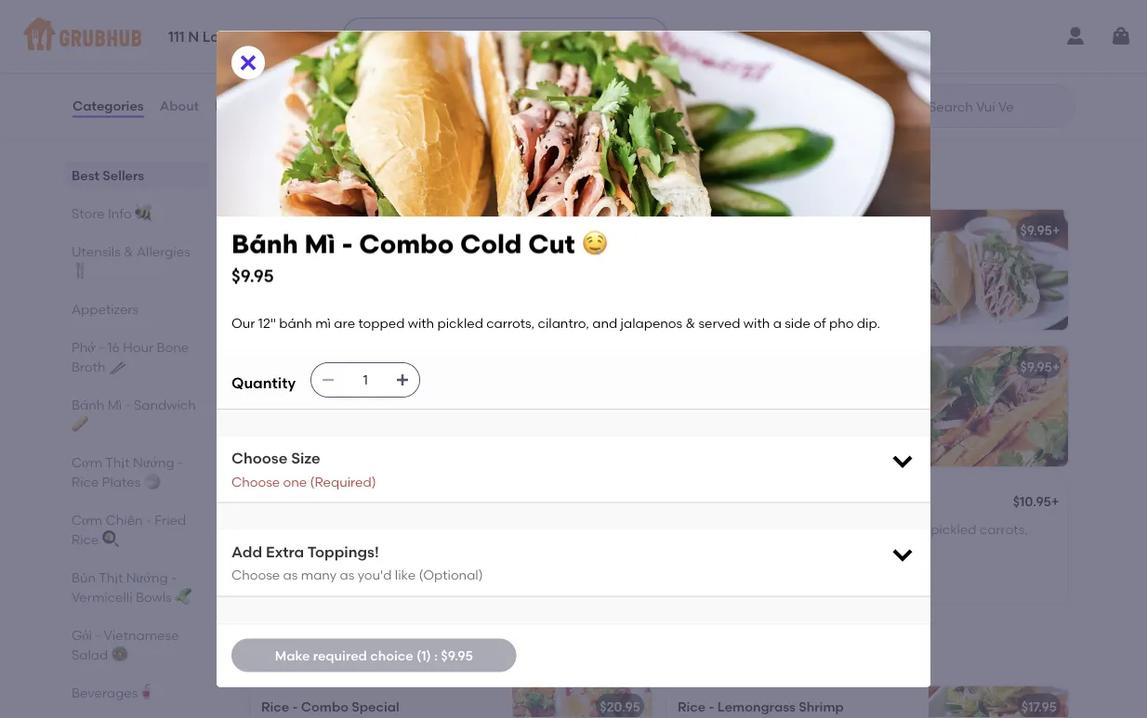 Task type: describe. For each thing, give the bounding box(es) containing it.
are inside "vegetarian! our 12" bánh mì are topped with pickled carrots, cilantro, and jalapenos."
[[440, 248, 461, 264]]

$20.95
[[600, 699, 641, 715]]

our inside "vegetarian! our 12" bánh mì are topped with pickled carrots, cilantro, and jalapenos."
[[338, 248, 361, 264]]

bánh mì - combo cold cut 🤤 $9.95
[[232, 229, 608, 286]]

+ for bánh mì - braised pork belly image
[[1053, 359, 1061, 375]]

$17.95
[[1022, 699, 1058, 715]]

1 horizontal spatial plates
[[469, 643, 531, 667]]

our 12" bánh mì are topped with pickled carrots, cilantro, and jalapenos & served with a side of pho dip. for bánh mì - combo cold cut 🤤
[[678, 248, 884, 321]]

vegan!
[[678, 522, 722, 538]]

special
[[352, 699, 400, 715]]

bánh mì - lemongrass chicken
[[261, 499, 458, 515]]

topped inside "vegetarian! our 12" bánh mì are topped with pickled carrots, cilantro, and jalapenos."
[[261, 267, 308, 283]]

bún thịt nướng - vermicelli bowls 🥒
[[72, 570, 188, 606]]

bean for phở shrimp 🍤
[[785, 45, 817, 61]]

braised
[[325, 359, 373, 375]]

best sellers tab
[[72, 166, 202, 185]]

categories
[[73, 98, 144, 114]]

dip. for bánh mì - lemongrass chicken
[[289, 582, 313, 598]]

make
[[275, 648, 310, 664]]

sprouts, for phở shrimp 🍤
[[821, 45, 870, 61]]

egg
[[360, 222, 385, 238]]

bánh mì - fried egg 🍳
[[261, 222, 401, 238]]

cilantro, down svg image
[[362, 404, 413, 420]]

2 vertical spatial nướng
[[339, 643, 403, 667]]

about
[[160, 98, 199, 114]]

1 horizontal spatial lemongrass
[[718, 699, 796, 715]]

bowls
[[136, 590, 172, 606]]

- inside phở - 16 hour bone broth 🥢
[[99, 339, 104, 355]]

+ for bánh mì - combo cold cut 🤤 image
[[1053, 222, 1061, 238]]

Input item quantity number field
[[345, 363, 386, 397]]

cilantro, inside "vegetarian! our 12" bánh mì are topped with pickled carrots, cilantro, and jalapenos."
[[441, 267, 493, 283]]

appetizers
[[72, 301, 139, 317]]

(gf) for phở shrimp 🍤
[[678, 45, 705, 61]]

svg image
[[396, 373, 410, 388]]

phở shrimp 🍤
[[678, 18, 768, 34]]

our inside vegan! our 12" bánh mì are topped with pickled carrots, cilantro, and jalapenos.
[[725, 522, 749, 538]]

vegetarian!
[[261, 248, 335, 264]]

beverages🥤
[[72, 685, 151, 701]]

mì inside "vegetarian! our 12" bánh mì are topped with pickled carrots, cilantro, and jalapenos."
[[422, 248, 437, 264]]

1 as from the left
[[283, 568, 298, 584]]

fried inside cơm chiên - fried rice 🍳
[[155, 512, 186, 528]]

rice  - combo special
[[261, 699, 400, 715]]

bún thịt nướng - vermicelli bowls 🥒 tab
[[72, 568, 202, 607]]

like
[[395, 568, 416, 584]]

served for bánh mì - lemongrass chicken
[[339, 563, 381, 579]]

cilantro, inside vegan! our 12" bánh mì are topped with pickled carrots, cilantro, and jalapenos.
[[678, 541, 730, 557]]

phở - 16 hour bone broth 🥢
[[72, 339, 189, 375]]

cơm for cơm thịt nướng - rice plates 🍚 tab
[[72, 455, 102, 471]]

angeles
[[229, 29, 285, 46]]

0 horizontal spatial combo
[[301, 699, 349, 715]]

phở - 16 hour bone broth 🥢 tab
[[72, 338, 202, 377]]

vegetarian! our 12" bánh mì are topped with pickled carrots, cilantro, and jalapenos.
[[261, 248, 493, 302]]

jalapenos for bánh mì - lemongrass chicken
[[261, 563, 323, 579]]

gỏi - vietnamese salad 🥗
[[72, 628, 179, 663]]

gỏi - vietnamese salad 🥗 tab
[[72, 626, 202, 665]]

bánh inside tab
[[72, 397, 104, 413]]

gỏi
[[72, 628, 92, 644]]

of for bánh mì - braised beef brisket 😍
[[454, 423, 467, 439]]

2 vertical spatial cơm
[[246, 643, 292, 667]]

🍴
[[72, 263, 85, 279]]

breast
[[345, 22, 387, 38]]

broth
[[72, 359, 106, 375]]

phở for phở chicken breast
[[261, 22, 287, 38]]

topped inside vegan! our 12" bánh mì are topped with pickled carrots, cilantro, and jalapenos.
[[852, 522, 899, 538]]

bánh inside bánh mì - combo cold cut 🤤 $9.95
[[232, 229, 298, 260]]

our 12" bánh mì are topped with pickled carrots, cilantro, and jalapenos & served with a side of pho dip. for bánh mì - lemongrass chicken
[[261, 526, 467, 598]]

🤤 for bánh mì - combo cold cut 🤤 $9.95
[[582, 229, 608, 260]]

side for bánh mì - combo cold cut 🤤
[[842, 286, 868, 302]]

cut for bánh mì - combo cold cut 🤤
[[826, 222, 849, 238]]

(1)
[[417, 648, 431, 664]]

salad
[[72, 647, 108, 663]]

rice  - lemongrass shrimp image
[[929, 687, 1069, 719]]

sellers
[[103, 167, 144, 183]]

reviews
[[215, 98, 267, 114]]

2 as from the left
[[340, 568, 355, 584]]

limes for phở chicken breast
[[261, 67, 294, 83]]

utensils & allergies 🍴 tab
[[72, 242, 202, 281]]

required
[[313, 648, 367, 664]]

store info 🐝 tab
[[72, 204, 202, 223]]

served for bánh mì - combo cold cut 🤤
[[756, 286, 798, 302]]

extra
[[266, 543, 304, 561]]

$15.95
[[598, 18, 636, 34]]

beef
[[376, 359, 405, 375]]

🥒
[[175, 590, 188, 606]]

choose size choose one (required)
[[232, 449, 376, 490]]

phở for phở - 16 hour bone broth 🥢
[[72, 339, 96, 355]]

basil, for phở shrimp 🍤
[[874, 45, 906, 61]]

appetizers tab
[[72, 299, 202, 319]]

bánh mì - combo cold cut 🤤 image
[[929, 210, 1069, 331]]

🥗
[[111, 647, 124, 663]]

bean for phở chicken breast
[[368, 49, 401, 64]]

mì inside vegan! our 12" bánh mì are topped with pickled carrots, cilantro, and jalapenos.
[[809, 522, 825, 538]]

thịt for cơm thịt nướng - rice plates 🍚 tab
[[105, 455, 130, 471]]

tofu
[[776, 496, 804, 511]]

fried for egg
[[325, 222, 357, 238]]

- inside cơm chiên - fried rice 🍳
[[146, 512, 152, 528]]

1 horizontal spatial 🍚
[[536, 643, 555, 667]]

12" inside "vegetarian! our 12" bánh mì are topped with pickled carrots, cilantro, and jalapenos."
[[365, 248, 382, 264]]

🍳 for rice
[[102, 532, 115, 548]]

cilantro, down bánh mì - combo cold cut 🤤
[[779, 267, 830, 283]]

cilantro, up tofu
[[779, 404, 830, 420]]

utensils
[[72, 244, 121, 260]]

st
[[288, 29, 302, 46]]

bánh mì - braised beef brisket 😍 image
[[512, 346, 652, 467]]

😍
[[455, 359, 468, 375]]

- inside gỏi - vietnamese salad 🥗
[[95, 628, 101, 644]]

choice
[[370, 648, 413, 664]]

bánh mì - lemongrass chicken image
[[512, 483, 652, 604]]

cơm chiên - fried rice 🍳
[[72, 512, 186, 548]]

cut for bánh mì - combo cold cut 🤤 $9.95
[[528, 229, 575, 260]]

n
[[188, 29, 199, 46]]

:
[[435, 648, 438, 664]]

cold for bánh mì - combo cold cut 🤤 $9.95
[[460, 229, 522, 260]]

los
[[203, 29, 226, 46]]

bánh mì - combo cold cut 🤤
[[678, 222, 865, 238]]

are inside vegan! our 12" bánh mì are topped with pickled carrots, cilantro, and jalapenos.
[[828, 522, 849, 538]]

$10.95
[[1014, 494, 1052, 510]]

pickled inside "vegetarian! our 12" bánh mì are topped with pickled carrots, cilantro, and jalapenos."
[[341, 267, 386, 283]]

🥢
[[109, 359, 122, 375]]

(optional)
[[419, 568, 483, 584]]

hour
[[123, 339, 154, 355]]

pho for bánh mì - combo cold cut 🤤
[[678, 305, 703, 321]]

$15.95 +
[[598, 18, 644, 34]]

side for bánh mì - braised beef brisket 😍
[[426, 423, 451, 439]]

111
[[168, 29, 185, 46]]

of for bánh mì - combo cold cut 🤤
[[871, 286, 884, 302]]

& inside the utensils & allergies 🍴
[[124, 244, 134, 260]]

seller
[[299, 477, 329, 490]]

- inside bánh mì - combo cold cut 🤤 $9.95
[[342, 229, 353, 260]]

beverages🥤 tab
[[72, 684, 202, 703]]

a for bánh mì - combo cold cut 🤤
[[831, 286, 839, 302]]

size
[[291, 449, 321, 468]]

pickled inside vegan! our 12" bánh mì are topped with pickled carrots, cilantro, and jalapenos.
[[931, 522, 977, 538]]

bún
[[72, 570, 96, 586]]

$9.95 inside bánh mì - combo cold cut 🤤 $9.95
[[232, 266, 274, 286]]

+ for 'phở chicken breast' image
[[636, 18, 644, 34]]

🍤
[[755, 18, 768, 34]]

rice inside tab
[[72, 474, 99, 490]]

with inside "vegetarian! our 12" bánh mì are topped with pickled carrots, cilantro, and jalapenos."
[[311, 267, 337, 283]]

quantity
[[232, 375, 296, 393]]

111 n los angeles st
[[168, 29, 302, 46]]

- inside bánh mì - sandwich 🥖
[[125, 397, 131, 413]]

cold for bánh mì - combo cold cut 🤤
[[792, 222, 822, 238]]

(gf) served with bean sprouts, basil, limes and jalapenos. for breast
[[261, 49, 490, 83]]



Task type: locate. For each thing, give the bounding box(es) containing it.
1 horizontal spatial chicken
[[406, 499, 458, 515]]

0 vertical spatial cơm thịt nướng - rice plates 🍚
[[72, 455, 183, 490]]

fried right chiên
[[155, 512, 186, 528]]

+ for bánh mì - fried egg 🍳 image
[[636, 222, 644, 238]]

1 horizontal spatial (gf)
[[678, 45, 705, 61]]

1 horizontal spatial 🥖
[[444, 166, 464, 190]]

1 horizontal spatial sandwich
[[343, 166, 440, 190]]

🍚 inside tab
[[144, 474, 157, 490]]

served
[[708, 45, 752, 61], [292, 49, 335, 64]]

1 vertical spatial bánh mì - sandwich 🥖
[[72, 397, 196, 433]]

- inside bún thịt nướng - vermicelli bowls 🥒
[[171, 570, 177, 586]]

2 horizontal spatial combo
[[741, 222, 789, 238]]

0 vertical spatial 🍚
[[144, 474, 157, 490]]

choose
[[232, 449, 288, 468], [232, 474, 280, 490], [232, 568, 280, 584]]

limes down st at the left of page
[[261, 67, 294, 83]]

choose inside add extra toppings! choose as many as you'd like (optional)
[[232, 568, 280, 584]]

fried left tofu
[[741, 496, 774, 511]]

phở chicken breast image
[[512, 6, 652, 127]]

bánh
[[246, 166, 297, 190], [261, 222, 295, 238], [678, 222, 711, 238], [232, 229, 298, 260], [261, 359, 295, 375], [72, 397, 104, 413], [678, 496, 711, 511], [261, 499, 295, 515]]

0 vertical spatial nướng
[[133, 455, 175, 471]]

0 horizontal spatial fried
[[155, 512, 186, 528]]

0 horizontal spatial sandwich
[[134, 397, 196, 413]]

1 horizontal spatial basil,
[[874, 45, 906, 61]]

0 vertical spatial shrimp
[[706, 18, 752, 34]]

0 horizontal spatial 🤤
[[582, 229, 608, 260]]

phở inside phở - 16 hour bone broth 🥢
[[72, 339, 96, 355]]

combo
[[741, 222, 789, 238], [359, 229, 454, 260], [301, 699, 349, 715]]

16
[[107, 339, 120, 355]]

cold inside bánh mì - combo cold cut 🤤 $9.95
[[460, 229, 522, 260]]

thịt inside bún thịt nướng - vermicelli bowls 🥒
[[99, 570, 123, 586]]

chiên
[[106, 512, 143, 528]]

thịt up the rice  - combo special
[[297, 643, 335, 667]]

lemongrass
[[325, 499, 403, 515], [718, 699, 796, 715]]

cơm
[[72, 455, 102, 471], [72, 512, 102, 528], [246, 643, 292, 667]]

rice up cơm chiên - fried rice 🍳
[[72, 474, 99, 490]]

jalapenos. inside vegan! our 12" bánh mì are topped with pickled carrots, cilantro, and jalapenos.
[[761, 541, 826, 557]]

nướng inside cơm thịt nướng - rice plates 🍚
[[133, 455, 175, 471]]

add
[[232, 543, 262, 561]]

🍳 for egg
[[388, 222, 401, 238]]

and inside vegan! our 12" bánh mì are topped with pickled carrots, cilantro, and jalapenos.
[[733, 541, 758, 557]]

1 vertical spatial sandwich
[[134, 397, 196, 413]]

bánh inside "vegetarian! our 12" bánh mì are topped with pickled carrots, cilantro, and jalapenos."
[[385, 248, 418, 264]]

bone
[[157, 339, 189, 355]]

fried left egg
[[325, 222, 357, 238]]

2 choose from the top
[[232, 474, 280, 490]]

0 horizontal spatial as
[[283, 568, 298, 584]]

0 horizontal spatial basil,
[[457, 49, 490, 64]]

0 horizontal spatial phở
[[72, 339, 96, 355]]

best left seller
[[273, 477, 296, 490]]

(gf) served with bean sprouts, basil, limes and jalapenos. for 🍤
[[678, 45, 1039, 61]]

plates right :
[[469, 643, 531, 667]]

cơm down the "bánh mì - sandwich 🥖" tab at bottom left
[[72, 455, 102, 471]]

thịt inside cơm thịt nướng - rice plates 🍚
[[105, 455, 130, 471]]

1 horizontal spatial (gf) served with bean sprouts, basil, limes and jalapenos.
[[678, 45, 1039, 61]]

utensils & allergies 🍴
[[72, 244, 190, 279]]

cut
[[826, 222, 849, 238], [528, 229, 575, 260]]

0 horizontal spatial 🍳
[[102, 532, 115, 548]]

allergies
[[137, 244, 190, 260]]

1 vertical spatial 🥖
[[72, 417, 85, 433]]

1 horizontal spatial cơm thịt nướng - rice plates 🍚
[[246, 643, 555, 667]]

vermicelli
[[72, 590, 133, 606]]

carrots, inside "vegetarian! our 12" bánh mì are topped with pickled carrots, cilantro, and jalapenos."
[[390, 267, 438, 283]]

1 vertical spatial thịt
[[99, 570, 123, 586]]

1 horizontal spatial best
[[273, 477, 296, 490]]

🥖 down broth
[[72, 417, 85, 433]]

cut inside bánh mì - combo cold cut 🤤 $9.95
[[528, 229, 575, 260]]

2 vertical spatial fried
[[155, 512, 186, 528]]

🍳 down chiên
[[102, 532, 115, 548]]

chicken
[[290, 22, 342, 38], [406, 499, 458, 515]]

$9.95 + for bánh mì - fried egg 🍳 image
[[604, 222, 644, 238]]

(gf) down phở shrimp 🍤
[[678, 45, 705, 61]]

0 horizontal spatial shrimp
[[706, 18, 752, 34]]

cold
[[792, 222, 822, 238], [460, 229, 522, 260]]

1 vertical spatial chicken
[[406, 499, 458, 515]]

mì
[[302, 166, 325, 190], [298, 222, 313, 238], [714, 222, 729, 238], [305, 229, 336, 260], [298, 359, 313, 375], [108, 397, 122, 413], [714, 496, 729, 511], [298, 499, 313, 515]]

cơm thịt nướng - rice plates 🍚 inside tab
[[72, 455, 183, 490]]

sandwich inside tab
[[134, 397, 196, 413]]

jalapenos for bánh mì - combo cold cut 🤤
[[678, 286, 740, 302]]

Search Vui Ve search field
[[927, 98, 1070, 115]]

1 vertical spatial limes
[[261, 67, 294, 83]]

cơm left required
[[246, 643, 292, 667]]

cilantro, up you'd
[[362, 545, 413, 560]]

0 vertical spatial lemongrass
[[325, 499, 403, 515]]

one
[[283, 474, 307, 490]]

rice right choice
[[421, 643, 465, 667]]

as
[[283, 568, 298, 584], [340, 568, 355, 584]]

(gf) served with bean sprouts, basil, limes and jalapenos.
[[678, 45, 1039, 61], [261, 49, 490, 83]]

our 12" bánh mì are topped with pickled carrots, cilantro, and jalapenos & served with a side of pho dip. for bánh mì - braised beef brisket 😍
[[261, 385, 467, 458]]

nướng for cơm thịt nướng - rice plates 🍚 tab
[[133, 455, 175, 471]]

search icon image
[[899, 95, 922, 117]]

bánh mì - braised pork belly image
[[929, 346, 1069, 467]]

combo for bánh mì - combo cold cut 🤤 $9.95
[[359, 229, 454, 260]]

cilantro,
[[441, 267, 493, 283], [779, 267, 830, 283], [538, 315, 590, 331], [362, 404, 413, 420], [779, 404, 830, 420], [678, 541, 730, 557], [362, 545, 413, 560]]

bánh mì - fried egg 🍳 image
[[512, 210, 652, 331]]

categories button
[[72, 73, 145, 140]]

nướng for "bún thịt nướng - vermicelli bowls 🥒" tab at the left bottom of page
[[126, 570, 168, 586]]

thịt down the "bánh mì - sandwich 🥖" tab at bottom left
[[105, 455, 130, 471]]

bánh mì - sandwich 🥖 down 🥢 on the left of page
[[72, 397, 196, 433]]

sprouts,
[[821, 45, 870, 61], [404, 49, 454, 64]]

pho for bánh mì - lemongrass chicken
[[261, 582, 286, 598]]

nướng down the "bánh mì - sandwich 🥖" tab at bottom left
[[133, 455, 175, 471]]

🥖 inside tab
[[72, 417, 85, 433]]

bánh mì - braised beef brisket 😍
[[261, 359, 468, 375]]

bánh mì - sandwich 🥖 inside tab
[[72, 397, 196, 433]]

0 horizontal spatial sprouts,
[[404, 49, 454, 64]]

bánh
[[385, 248, 418, 264], [726, 248, 759, 264], [279, 315, 312, 331], [309, 385, 342, 401], [726, 385, 759, 401], [773, 522, 806, 538], [309, 526, 342, 541]]

1 vertical spatial plates
[[469, 643, 531, 667]]

of
[[871, 286, 884, 302], [814, 315, 827, 331], [454, 423, 467, 439], [871, 423, 884, 439], [454, 563, 467, 579]]

0 horizontal spatial cơm thịt nướng - rice plates 🍚
[[72, 455, 183, 490]]

mì inside the "bánh mì - sandwich 🥖" tab
[[108, 397, 122, 413]]

served down st at the left of page
[[292, 49, 335, 64]]

served down phở shrimp 🍤
[[708, 45, 752, 61]]

1 vertical spatial 🍚
[[536, 643, 555, 667]]

mì inside bánh mì - combo cold cut 🤤 $9.95
[[305, 229, 336, 260]]

best sellers
[[72, 167, 144, 183]]

choose left one
[[232, 474, 280, 490]]

0 horizontal spatial served
[[292, 49, 335, 64]]

bánh inside vegan! our 12" bánh mì are topped with pickled carrots, cilantro, and jalapenos.
[[773, 522, 806, 538]]

rice  - combo special image
[[512, 687, 652, 719]]

1 horizontal spatial sprouts,
[[821, 45, 870, 61]]

0 vertical spatial limes
[[910, 45, 942, 61]]

3 choose from the top
[[232, 568, 280, 584]]

and
[[945, 45, 971, 61], [297, 67, 322, 83], [833, 267, 858, 283], [261, 286, 286, 302], [593, 315, 618, 331], [416, 404, 442, 420], [833, 404, 858, 420], [733, 541, 758, 557], [416, 545, 442, 560]]

dip. for bánh mì - braised beef brisket 😍
[[289, 442, 313, 458]]

bean inside '(gf) served with bean sprouts, basil, limes and jalapenos.'
[[368, 49, 401, 64]]

jalapenos. inside "vegetarian! our 12" bánh mì are topped with pickled carrots, cilantro, and jalapenos."
[[290, 286, 355, 302]]

and inside "vegetarian! our 12" bánh mì are topped with pickled carrots, cilantro, and jalapenos."
[[261, 286, 286, 302]]

cơm thịt nướng - rice plates 🍚
[[72, 455, 183, 490], [246, 643, 555, 667]]

jalapenos. up the search vui ve search box
[[974, 45, 1039, 61]]

make required choice (1) : $9.95
[[275, 648, 473, 664]]

limes up "search icon" on the right top of the page
[[910, 45, 942, 61]]

0 vertical spatial 🍳
[[388, 222, 401, 238]]

- inside cơm thịt nướng - rice plates 🍚
[[178, 455, 183, 471]]

combo inside bánh mì - combo cold cut 🤤 $9.95
[[359, 229, 454, 260]]

0 horizontal spatial 🍚
[[144, 474, 157, 490]]

1 horizontal spatial combo
[[359, 229, 454, 260]]

1 horizontal spatial 🍳
[[388, 222, 401, 238]]

phở up broth
[[72, 339, 96, 355]]

$9.95 + for bánh mì - combo cold cut 🤤 image
[[1021, 222, 1061, 238]]

1 vertical spatial choose
[[232, 474, 280, 490]]

12"
[[365, 248, 382, 264], [705, 248, 723, 264], [258, 315, 276, 331], [288, 385, 306, 401], [705, 385, 723, 401], [752, 522, 770, 538], [288, 526, 306, 541]]

1 horizontal spatial bánh mì - sandwich 🥖
[[246, 166, 464, 190]]

phở left st at the left of page
[[261, 22, 287, 38]]

sprouts, inside '(gf) served with bean sprouts, basil, limes and jalapenos.'
[[404, 49, 454, 64]]

nướng up bowls
[[126, 570, 168, 586]]

dip. for bánh mì - combo cold cut 🤤
[[706, 305, 729, 321]]

choose down add
[[232, 568, 280, 584]]

(gf) served with bean sprouts, basil, limes and jalapenos. down breast
[[261, 49, 490, 83]]

1 horizontal spatial bean
[[785, 45, 817, 61]]

(gf) down angeles
[[261, 49, 289, 64]]

with
[[755, 45, 781, 61], [338, 49, 365, 64], [855, 248, 881, 264], [311, 267, 337, 283], [801, 286, 828, 302], [408, 315, 434, 331], [744, 315, 770, 331], [438, 385, 464, 401], [855, 385, 881, 401], [384, 423, 411, 439], [801, 423, 828, 439], [902, 522, 928, 538], [438, 526, 464, 541], [384, 563, 411, 579]]

bánh mì - fried tofu
[[678, 496, 804, 511]]

mì
[[422, 248, 437, 264], [762, 248, 778, 264], [315, 315, 331, 331], [345, 385, 361, 401], [762, 385, 778, 401], [809, 522, 825, 538], [345, 526, 361, 541]]

cơm chiên - fried rice 🍳 tab
[[72, 511, 202, 550]]

thịt up vermicelli on the bottom left
[[99, 570, 123, 586]]

0 vertical spatial fried
[[325, 222, 357, 238]]

sandwich
[[343, 166, 440, 190], [134, 397, 196, 413]]

1 horizontal spatial as
[[340, 568, 355, 584]]

as down extra
[[283, 568, 298, 584]]

1 vertical spatial nướng
[[126, 570, 168, 586]]

carrots,
[[390, 267, 438, 283], [727, 267, 775, 283], [487, 315, 535, 331], [310, 404, 359, 420], [727, 404, 775, 420], [980, 522, 1029, 538], [310, 545, 359, 560]]

1 vertical spatial fried
[[741, 496, 774, 511]]

served for shrimp
[[708, 45, 752, 61]]

thịt for "bún thịt nướng - vermicelli bowls 🥒" tab at the left bottom of page
[[99, 570, 123, 586]]

0 vertical spatial bánh mì - sandwich 🥖
[[246, 166, 464, 190]]

1 horizontal spatial cold
[[792, 222, 822, 238]]

cilantro, up 😍
[[441, 267, 493, 283]]

rice up bún
[[72, 532, 99, 548]]

pho for bánh mì - braised beef brisket 😍
[[261, 442, 286, 458]]

cilantro, down vegan!
[[678, 541, 730, 557]]

0 vertical spatial cơm
[[72, 455, 102, 471]]

cơm left chiên
[[72, 512, 102, 528]]

🍚 up cơm chiên - fried rice 🍳 tab
[[144, 474, 157, 490]]

$10.95 +
[[1014, 494, 1060, 510]]

combo for bánh mì - combo cold cut 🤤
[[741, 222, 789, 238]]

1 vertical spatial cơm thịt nướng - rice plates 🍚
[[246, 643, 555, 667]]

phở right $15.95 +
[[678, 18, 703, 34]]

best left sellers
[[72, 167, 99, 183]]

(gf) served with bean sprouts, basil, limes and jalapenos. up "search icon" on the right top of the page
[[678, 45, 1039, 61]]

chicken up (optional)
[[406, 499, 458, 515]]

served for bánh mì - braised beef brisket 😍
[[339, 423, 381, 439]]

of for bánh mì - lemongrass chicken
[[454, 563, 467, 579]]

0 horizontal spatial (gf)
[[261, 49, 289, 64]]

a for bánh mì - braised beef brisket 😍
[[414, 423, 423, 439]]

fried for tofu
[[741, 496, 774, 511]]

0 horizontal spatial bánh mì - sandwich 🥖
[[72, 397, 196, 433]]

brisket
[[408, 359, 452, 375]]

best inside tab
[[72, 167, 99, 183]]

0 horizontal spatial best
[[72, 167, 99, 183]]

2 horizontal spatial fried
[[741, 496, 774, 511]]

plates up chiên
[[102, 474, 141, 490]]

cơm inside tab
[[72, 455, 102, 471]]

best seller
[[273, 477, 329, 490]]

1 horizontal spatial limes
[[910, 45, 942, 61]]

0 vertical spatial 🥖
[[444, 166, 464, 190]]

0 vertical spatial plates
[[102, 474, 141, 490]]

many
[[301, 568, 337, 584]]

side for bánh mì - lemongrass chicken
[[426, 563, 451, 579]]

1 vertical spatial lemongrass
[[718, 699, 796, 715]]

store info 🐝
[[72, 206, 148, 221]]

choose up one
[[232, 449, 288, 468]]

2 vertical spatial choose
[[232, 568, 280, 584]]

rice right the $20.95
[[678, 699, 706, 715]]

served
[[756, 286, 798, 302], [699, 315, 741, 331], [339, 423, 381, 439], [756, 423, 798, 439], [339, 563, 381, 579]]

you'd
[[358, 568, 392, 584]]

bánh mì - sandwich 🥖 up egg
[[246, 166, 464, 190]]

(gf) for phở chicken breast
[[261, 49, 289, 64]]

reviews button
[[214, 73, 268, 140]]

rice
[[72, 474, 99, 490], [72, 532, 99, 548], [421, 643, 465, 667], [261, 699, 289, 715], [678, 699, 706, 715]]

sprouts, for phở chicken breast
[[404, 49, 454, 64]]

store
[[72, 206, 105, 221]]

🤤 inside bánh mì - combo cold cut 🤤 $9.95
[[582, 229, 608, 260]]

1 vertical spatial 🍳
[[102, 532, 115, 548]]

info
[[108, 206, 132, 221]]

cilantro, up bánh mì - braised beef brisket 😍 image
[[538, 315, 590, 331]]

jalapenos. down tofu
[[761, 541, 826, 557]]

main navigation navigation
[[0, 0, 1148, 73]]

1 vertical spatial cơm
[[72, 512, 102, 528]]

rice inside cơm chiên - fried rice 🍳
[[72, 532, 99, 548]]

side
[[842, 286, 868, 302], [785, 315, 811, 331], [426, 423, 451, 439], [842, 423, 868, 439], [426, 563, 451, 579]]

plates inside tab
[[102, 474, 141, 490]]

2 horizontal spatial phở
[[678, 18, 703, 34]]

🐝
[[135, 206, 148, 221]]

as down toppings!
[[340, 568, 355, 584]]

served for chicken
[[292, 49, 335, 64]]

jalapenos for bánh mì - braised beef brisket 😍
[[261, 423, 323, 439]]

🥖 up bánh mì - combo cold cut 🤤 $9.95
[[444, 166, 464, 190]]

1 choose from the top
[[232, 449, 288, 468]]

nướng
[[133, 455, 175, 471], [126, 570, 168, 586], [339, 643, 403, 667]]

about button
[[159, 73, 200, 140]]

rice  - lemongrass shrimp
[[678, 699, 844, 715]]

1 vertical spatial shrimp
[[799, 699, 844, 715]]

a
[[831, 286, 839, 302], [774, 315, 782, 331], [414, 423, 423, 439], [831, 423, 839, 439], [414, 563, 423, 579]]

1 horizontal spatial phở
[[261, 22, 287, 38]]

toppings!
[[308, 543, 379, 561]]

cơm thịt nướng - rice plates 🍚 tab
[[72, 453, 202, 492]]

🍳 inside cơm chiên - fried rice 🍳
[[102, 532, 115, 548]]

(required)
[[310, 474, 376, 490]]

cơm thịt nướng - rice plates 🍚 up special at the left of the page
[[246, 643, 555, 667]]

best for best sellers
[[72, 167, 99, 183]]

$9.95 + for bánh mì - braised pork belly image
[[1021, 359, 1061, 375]]

cơm inside cơm chiên - fried rice 🍳
[[72, 512, 102, 528]]

1 horizontal spatial cut
[[826, 222, 849, 238]]

0 horizontal spatial bean
[[368, 49, 401, 64]]

0 horizontal spatial 🥖
[[72, 417, 85, 433]]

1 vertical spatial best
[[273, 477, 296, 490]]

chicken left breast
[[290, 22, 342, 38]]

0 horizontal spatial cut
[[528, 229, 575, 260]]

limes for phở shrimp 🍤
[[910, 45, 942, 61]]

a for bánh mì - lemongrass chicken
[[414, 563, 423, 579]]

12" inside vegan! our 12" bánh mì are topped with pickled carrots, cilantro, and jalapenos.
[[752, 522, 770, 538]]

carrots, inside vegan! our 12" bánh mì are topped with pickled carrots, cilantro, and jalapenos.
[[980, 522, 1029, 538]]

best for best seller
[[273, 477, 296, 490]]

0 vertical spatial thịt
[[105, 455, 130, 471]]

nướng inside bún thịt nướng - vermicelli bowls 🥒
[[126, 570, 168, 586]]

vegan! our 12" bánh mì are topped with pickled carrots, cilantro, and jalapenos.
[[678, 522, 1029, 557]]

phở chicken breast
[[261, 22, 387, 38]]

shrimp
[[706, 18, 752, 34], [799, 699, 844, 715]]

with inside vegan! our 12" bánh mì are topped with pickled carrots, cilantro, and jalapenos.
[[902, 522, 928, 538]]

🍳 right egg
[[388, 222, 401, 238]]

1 horizontal spatial fried
[[325, 222, 357, 238]]

🍚 up rice  - combo special 'image'
[[536, 643, 555, 667]]

jalapenos. down vegetarian!
[[290, 286, 355, 302]]

🤤 for bánh mì - combo cold cut 🤤
[[852, 222, 865, 238]]

cơm thịt nướng - rice plates 🍚 up chiên
[[72, 455, 183, 490]]

0 vertical spatial sandwich
[[343, 166, 440, 190]]

0 horizontal spatial (gf) served with bean sprouts, basil, limes and jalapenos.
[[261, 49, 490, 83]]

&
[[124, 244, 134, 260], [743, 286, 753, 302], [686, 315, 696, 331], [326, 423, 336, 439], [743, 423, 753, 439], [326, 563, 336, 579]]

0 horizontal spatial plates
[[102, 474, 141, 490]]

1 horizontal spatial served
[[708, 45, 752, 61]]

0 horizontal spatial lemongrass
[[325, 499, 403, 515]]

sandwich up egg
[[343, 166, 440, 190]]

0 vertical spatial chicken
[[290, 22, 342, 38]]

phở
[[678, 18, 703, 34], [261, 22, 287, 38], [72, 339, 96, 355]]

basil, for phở chicken breast
[[457, 49, 490, 64]]

phở for phở shrimp 🍤
[[678, 18, 703, 34]]

add extra toppings! choose as many as you'd like (optional)
[[232, 543, 483, 584]]

rice down make
[[261, 699, 289, 715]]

bean
[[785, 45, 817, 61], [368, 49, 401, 64]]

vietnamese
[[104, 628, 179, 644]]

1 horizontal spatial 🤤
[[852, 222, 865, 238]]

1 horizontal spatial shrimp
[[799, 699, 844, 715]]

2 vertical spatial thịt
[[297, 643, 335, 667]]

jalapenos
[[678, 286, 740, 302], [621, 315, 683, 331], [261, 423, 323, 439], [678, 423, 740, 439], [261, 563, 323, 579]]

limes
[[910, 45, 942, 61], [261, 67, 294, 83]]

cơm for cơm chiên - fried rice 🍳 tab
[[72, 512, 102, 528]]

nướng up special at the left of the page
[[339, 643, 403, 667]]

bánh mì - sandwich 🥖 tab
[[72, 395, 202, 434]]

sandwich down phở - 16 hour bone broth 🥢 tab
[[134, 397, 196, 413]]

🍚
[[144, 474, 157, 490], [536, 643, 555, 667]]

jalapenos.
[[974, 45, 1039, 61], [325, 67, 391, 83], [290, 286, 355, 302], [761, 541, 826, 557]]

0 horizontal spatial cold
[[460, 229, 522, 260]]

0 vertical spatial choose
[[232, 449, 288, 468]]

jalapenos. down breast
[[325, 67, 391, 83]]

0 horizontal spatial chicken
[[290, 22, 342, 38]]

0 horizontal spatial limes
[[261, 67, 294, 83]]

svg image
[[1111, 25, 1133, 47], [356, 29, 371, 44], [306, 32, 317, 43], [237, 52, 260, 74], [321, 373, 336, 388], [890, 448, 916, 474], [890, 542, 916, 568]]

0 vertical spatial best
[[72, 167, 99, 183]]



Task type: vqa. For each thing, say whether or not it's contained in the screenshot.
WHEN within the Get an email with a promo code when a friend places their first order.
no



